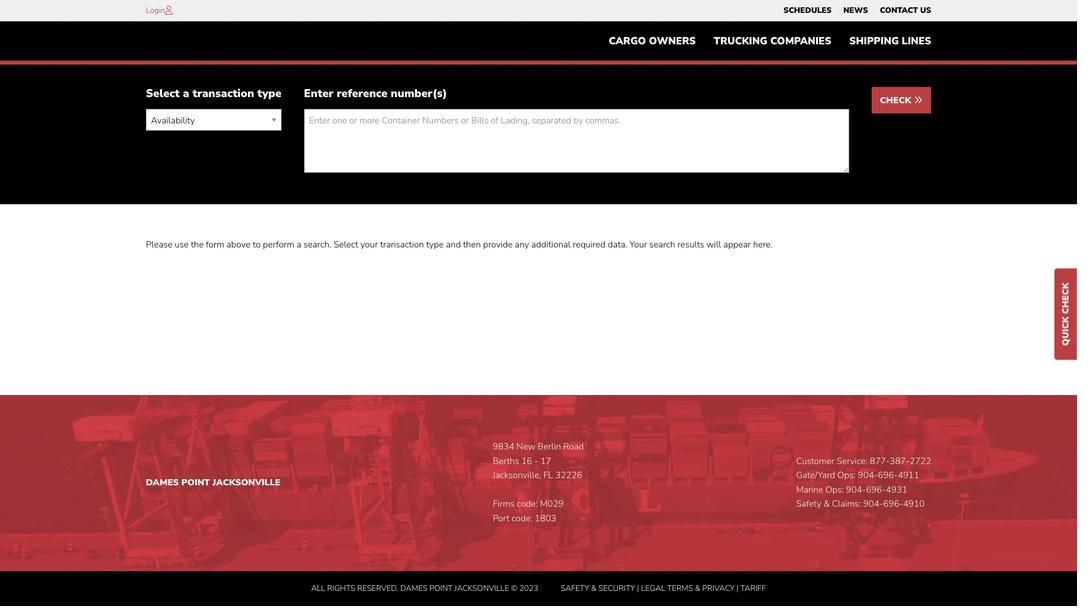 Task type: describe. For each thing, give the bounding box(es) containing it.
1 vertical spatial code:
[[512, 513, 533, 525]]

berths
[[493, 455, 520, 467]]

0 horizontal spatial select
[[146, 86, 180, 101]]

trucking companies
[[714, 34, 832, 48]]

1 horizontal spatial transaction
[[380, 239, 424, 251]]

to
[[253, 239, 261, 251]]

the
[[191, 239, 204, 251]]

us
[[921, 5, 932, 16]]

then
[[463, 239, 481, 251]]

here.
[[754, 239, 773, 251]]

shipping
[[850, 34, 900, 48]]

0 vertical spatial code:
[[517, 498, 538, 511]]

above
[[227, 239, 251, 251]]

firms
[[493, 498, 515, 511]]

0 vertical spatial point
[[181, 477, 210, 489]]

customer service: 877-387-2722 gate/yard ops: 904-696-4911 marine ops: 904-696-4931 safety & claims: 904-696-4910
[[797, 455, 932, 511]]

legal terms & privacy link
[[642, 583, 735, 594]]

quick
[[1060, 317, 1073, 346]]

login
[[146, 5, 165, 16]]

1803
[[535, 513, 557, 525]]

tariff link
[[741, 583, 766, 594]]

firms code:  m029 port code:  1803
[[493, 498, 564, 525]]

road
[[564, 441, 584, 453]]

-
[[535, 455, 539, 467]]

877-
[[870, 455, 890, 467]]

perform
[[263, 239, 295, 251]]

all
[[311, 583, 326, 594]]

17
[[541, 455, 552, 467]]

contact us
[[880, 5, 932, 16]]

schedules link
[[784, 3, 832, 19]]

will
[[707, 239, 722, 251]]

cargo
[[609, 34, 647, 48]]

jacksonville,
[[493, 469, 542, 482]]

claims:
[[833, 498, 862, 511]]

0 horizontal spatial jacksonville
[[213, 477, 281, 489]]

1 horizontal spatial dames
[[401, 583, 428, 594]]

1 vertical spatial check
[[1060, 283, 1073, 314]]

service:
[[837, 455, 868, 467]]

0 vertical spatial transaction
[[193, 86, 254, 101]]

4911
[[898, 469, 920, 482]]

results
[[678, 239, 705, 251]]

footer containing 9834 new berlin road
[[0, 395, 1078, 606]]

32226
[[556, 469, 583, 482]]

gate/yard
[[797, 469, 836, 482]]

please
[[146, 239, 173, 251]]

enter
[[304, 86, 334, 101]]

2 | from the left
[[737, 583, 739, 594]]

2023
[[520, 583, 539, 594]]

required
[[573, 239, 606, 251]]

1 vertical spatial 904-
[[847, 484, 867, 496]]

2 vertical spatial 696-
[[884, 498, 904, 511]]

0 vertical spatial 696-
[[879, 469, 898, 482]]

rights
[[327, 583, 355, 594]]

1 | from the left
[[638, 583, 640, 594]]

angle double right image
[[915, 96, 924, 105]]

lines
[[903, 34, 932, 48]]

companies
[[771, 34, 832, 48]]

safety inside customer service: 877-387-2722 gate/yard ops: 904-696-4911 marine ops: 904-696-4931 safety & claims: 904-696-4910
[[797, 498, 822, 511]]

please use the form above to perform a search. select your transaction type and then provide any additional required data. your search results will appear here.
[[146, 239, 773, 251]]

form
[[206, 239, 224, 251]]

quick check link
[[1055, 269, 1078, 360]]

1 horizontal spatial &
[[696, 583, 701, 594]]

legal
[[642, 583, 666, 594]]

and
[[446, 239, 461, 251]]

customer
[[797, 455, 835, 467]]

login link
[[146, 5, 165, 16]]

trucking companies link
[[705, 30, 841, 52]]

port
[[493, 513, 510, 525]]

check button
[[872, 87, 932, 114]]

contact us link
[[880, 3, 932, 19]]

9834 new berlin road berths 16 - 17 jacksonville, fl 32226
[[493, 441, 584, 482]]

1 horizontal spatial point
[[430, 583, 453, 594]]

fl
[[544, 469, 553, 482]]

safety & security | legal terms & privacy | tariff
[[561, 583, 766, 594]]

any
[[515, 239, 530, 251]]

1 horizontal spatial type
[[426, 239, 444, 251]]

9834
[[493, 441, 515, 453]]

security
[[599, 583, 636, 594]]

safety & security link
[[561, 583, 636, 594]]

cargo owners link
[[600, 30, 705, 52]]

appear
[[724, 239, 751, 251]]

1 vertical spatial safety
[[561, 583, 590, 594]]

search.
[[304, 239, 332, 251]]

select a transaction type
[[146, 86, 282, 101]]



Task type: vqa. For each thing, say whether or not it's contained in the screenshot.
& to the middle
yes



Task type: locate. For each thing, give the bounding box(es) containing it.
your
[[361, 239, 378, 251]]

enter reference number(s)
[[304, 86, 448, 101]]

904- down 877-
[[859, 469, 879, 482]]

0 vertical spatial ops:
[[838, 469, 856, 482]]

reserved.
[[357, 583, 399, 594]]

1 vertical spatial jacksonville
[[455, 583, 509, 594]]

0 horizontal spatial dames
[[146, 477, 179, 489]]

0 vertical spatial 904-
[[859, 469, 879, 482]]

code: up 1803
[[517, 498, 538, 511]]

terms
[[668, 583, 694, 594]]

all rights reserved. dames point jacksonville © 2023
[[311, 583, 539, 594]]

news link
[[844, 3, 869, 19]]

0 vertical spatial dames
[[146, 477, 179, 489]]

reference
[[337, 86, 388, 101]]

cargo owners
[[609, 34, 696, 48]]

| left tariff link
[[737, 583, 739, 594]]

696-
[[879, 469, 898, 482], [867, 484, 887, 496], [884, 498, 904, 511]]

1 vertical spatial menu bar
[[600, 30, 941, 52]]

1 vertical spatial point
[[430, 583, 453, 594]]

& inside customer service: 877-387-2722 gate/yard ops: 904-696-4911 marine ops: 904-696-4931 safety & claims: 904-696-4910
[[824, 498, 830, 511]]

& left security at the right of the page
[[592, 583, 597, 594]]

shipping lines link
[[841, 30, 941, 52]]

Enter reference number(s) text field
[[304, 109, 850, 173]]

1 horizontal spatial jacksonville
[[455, 583, 509, 594]]

0 vertical spatial select
[[146, 86, 180, 101]]

0 horizontal spatial &
[[592, 583, 597, 594]]

904- right claims:
[[864, 498, 884, 511]]

menu bar containing schedules
[[778, 3, 938, 19]]

privacy
[[703, 583, 735, 594]]

marine
[[797, 484, 824, 496]]

0 vertical spatial type
[[258, 86, 282, 101]]

safety down marine
[[797, 498, 822, 511]]

schedules
[[784, 5, 832, 16]]

ops: up claims:
[[826, 484, 844, 496]]

& left claims:
[[824, 498, 830, 511]]

2 horizontal spatial &
[[824, 498, 830, 511]]

your
[[630, 239, 648, 251]]

| left legal
[[638, 583, 640, 594]]

ops:
[[838, 469, 856, 482], [826, 484, 844, 496]]

point
[[181, 477, 210, 489], [430, 583, 453, 594]]

safety
[[797, 498, 822, 511], [561, 583, 590, 594]]

menu bar
[[778, 3, 938, 19], [600, 30, 941, 52]]

safety left security at the right of the page
[[561, 583, 590, 594]]

|
[[638, 583, 640, 594], [737, 583, 739, 594]]

0 horizontal spatial transaction
[[193, 86, 254, 101]]

check inside button
[[881, 95, 915, 107]]

2722
[[910, 455, 932, 467]]

data.
[[608, 239, 628, 251]]

0 horizontal spatial safety
[[561, 583, 590, 594]]

904- up claims:
[[847, 484, 867, 496]]

387-
[[890, 455, 910, 467]]

tariff
[[741, 583, 766, 594]]

0 horizontal spatial type
[[258, 86, 282, 101]]

1 vertical spatial transaction
[[380, 239, 424, 251]]

a
[[183, 86, 189, 101], [297, 239, 302, 251]]

1 horizontal spatial select
[[334, 239, 358, 251]]

1 vertical spatial 696-
[[867, 484, 887, 496]]

check
[[881, 95, 915, 107], [1060, 283, 1073, 314]]

4910
[[904, 498, 925, 511]]

1 horizontal spatial safety
[[797, 498, 822, 511]]

1 vertical spatial a
[[297, 239, 302, 251]]

0 vertical spatial menu bar
[[778, 3, 938, 19]]

menu bar up shipping
[[778, 3, 938, 19]]

0 vertical spatial check
[[881, 95, 915, 107]]

search
[[650, 239, 676, 251]]

provide
[[483, 239, 513, 251]]

type left and
[[426, 239, 444, 251]]

0 horizontal spatial a
[[183, 86, 189, 101]]

type left "enter"
[[258, 86, 282, 101]]

0 vertical spatial jacksonville
[[213, 477, 281, 489]]

1 horizontal spatial check
[[1060, 283, 1073, 314]]

& right "terms"
[[696, 583, 701, 594]]

berlin
[[538, 441, 561, 453]]

code: right port
[[512, 513, 533, 525]]

0 horizontal spatial |
[[638, 583, 640, 594]]

number(s)
[[391, 86, 448, 101]]

select
[[146, 86, 180, 101], [334, 239, 358, 251]]

menu bar containing cargo owners
[[600, 30, 941, 52]]

quick check
[[1060, 283, 1073, 346]]

2 vertical spatial 904-
[[864, 498, 884, 511]]

user image
[[165, 6, 173, 15]]

new
[[517, 441, 536, 453]]

1 horizontal spatial a
[[297, 239, 302, 251]]

0 vertical spatial a
[[183, 86, 189, 101]]

©
[[511, 583, 518, 594]]

1 vertical spatial ops:
[[826, 484, 844, 496]]

contact
[[880, 5, 919, 16]]

owners
[[649, 34, 696, 48]]

4931
[[887, 484, 908, 496]]

additional
[[532, 239, 571, 251]]

1 vertical spatial select
[[334, 239, 358, 251]]

16
[[522, 455, 533, 467]]

shipping lines
[[850, 34, 932, 48]]

m029
[[540, 498, 564, 511]]

trucking
[[714, 34, 768, 48]]

use
[[175, 239, 189, 251]]

0 vertical spatial safety
[[797, 498, 822, 511]]

news
[[844, 5, 869, 16]]

1 vertical spatial type
[[426, 239, 444, 251]]

1 vertical spatial dames
[[401, 583, 428, 594]]

904-
[[859, 469, 879, 482], [847, 484, 867, 496], [864, 498, 884, 511]]

type
[[258, 86, 282, 101], [426, 239, 444, 251]]

footer
[[0, 395, 1078, 606]]

1 horizontal spatial |
[[737, 583, 739, 594]]

jacksonville
[[213, 477, 281, 489], [455, 583, 509, 594]]

menu bar down schedules link
[[600, 30, 941, 52]]

0 horizontal spatial point
[[181, 477, 210, 489]]

0 horizontal spatial check
[[881, 95, 915, 107]]

code:
[[517, 498, 538, 511], [512, 513, 533, 525]]

ops: down the service:
[[838, 469, 856, 482]]

transaction
[[193, 86, 254, 101], [380, 239, 424, 251]]

dames point jacksonville
[[146, 477, 281, 489]]

dames
[[146, 477, 179, 489], [401, 583, 428, 594]]



